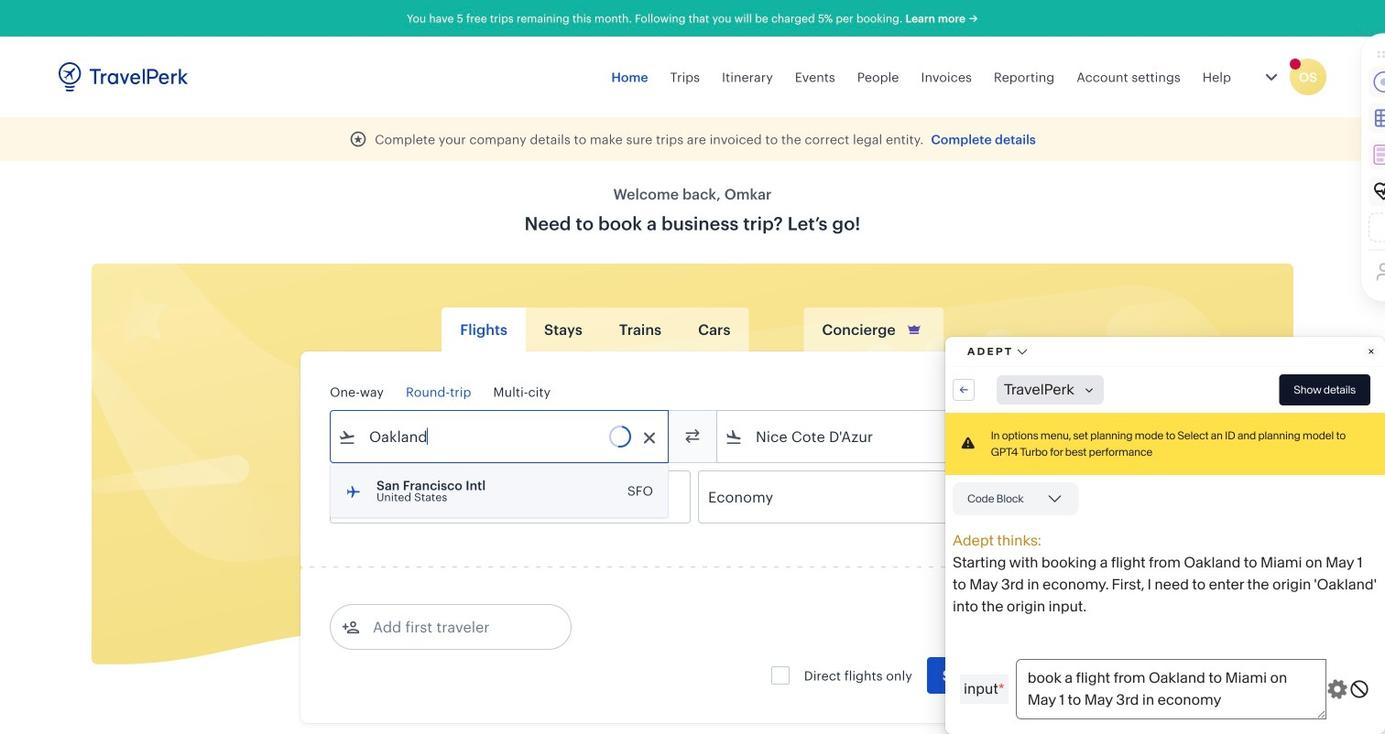 Task type: vqa. For each thing, say whether or not it's contained in the screenshot.
TO 'search box'
yes



Task type: locate. For each thing, give the bounding box(es) containing it.
Add first traveler search field
[[360, 613, 551, 642]]

From search field
[[356, 422, 644, 452]]

To search field
[[743, 422, 1031, 452]]

Depart text field
[[356, 472, 452, 523]]



Task type: describe. For each thing, give the bounding box(es) containing it.
Return text field
[[465, 472, 561, 523]]



